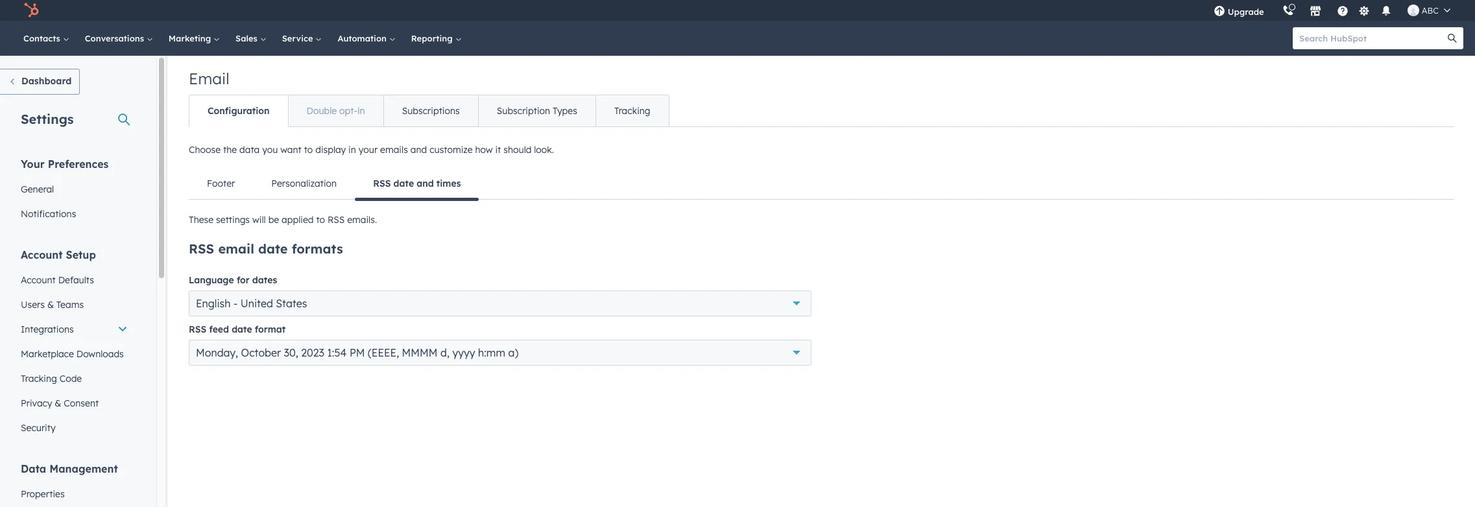 Task type: vqa. For each thing, say whether or not it's contained in the screenshot.
'VISITORS'
no



Task type: describe. For each thing, give the bounding box(es) containing it.
a)
[[508, 347, 519, 359]]

it
[[495, 144, 501, 156]]

rss email date formats
[[189, 241, 343, 257]]

privacy & consent link
[[13, 391, 136, 416]]

service link
[[274, 21, 330, 56]]

settings
[[21, 111, 74, 127]]

feed
[[209, 324, 229, 335]]

preferences
[[48, 158, 109, 171]]

security
[[21, 422, 56, 434]]

applied
[[282, 214, 314, 226]]

tracking link
[[596, 95, 669, 127]]

search image
[[1448, 34, 1457, 43]]

these
[[189, 214, 214, 226]]

(eeee,
[[368, 347, 399, 359]]

double
[[307, 105, 337, 117]]

tracking code
[[21, 373, 82, 385]]

opt-
[[339, 105, 358, 117]]

format
[[255, 324, 286, 335]]

data
[[21, 463, 46, 476]]

teams
[[56, 299, 84, 311]]

emails
[[380, 144, 408, 156]]

footer link
[[189, 168, 253, 199]]

configuration
[[208, 105, 270, 117]]

choose
[[189, 144, 221, 156]]

privacy & consent
[[21, 398, 99, 409]]

pm
[[350, 347, 365, 359]]

for
[[237, 274, 250, 286]]

subscriptions link
[[383, 95, 478, 127]]

search button
[[1442, 27, 1464, 49]]

united
[[241, 297, 273, 310]]

marketing
[[169, 33, 214, 43]]

integrations button
[[13, 317, 136, 342]]

general
[[21, 184, 54, 195]]

automation
[[338, 33, 389, 43]]

0 horizontal spatial in
[[349, 144, 356, 156]]

service
[[282, 33, 316, 43]]

and inside the rss date and times link
[[417, 178, 434, 189]]

brad klo image
[[1408, 5, 1420, 16]]

how
[[475, 144, 493, 156]]

mmmm
[[402, 347, 438, 359]]

tracking for tracking code
[[21, 373, 57, 385]]

setup
[[66, 249, 96, 262]]

help button
[[1332, 0, 1354, 21]]

& for users
[[47, 299, 54, 311]]

october
[[241, 347, 281, 359]]

code
[[59, 373, 82, 385]]

look.
[[534, 144, 554, 156]]

calling icon image
[[1283, 5, 1294, 17]]

sales link
[[228, 21, 274, 56]]

account setup
[[21, 249, 96, 262]]

these settings will be applied to rss emails.
[[189, 214, 377, 226]]

emails.
[[347, 214, 377, 226]]

abc button
[[1400, 0, 1459, 21]]

navigation for choose the data you want to display in your emails and customize how it should look.
[[189, 168, 1455, 201]]

contacts
[[23, 33, 63, 43]]

your preferences
[[21, 158, 109, 171]]

Search HubSpot search field
[[1293, 27, 1452, 49]]

notifications link
[[13, 202, 136, 226]]

marketplace downloads link
[[13, 342, 136, 367]]

marketplaces image
[[1310, 6, 1322, 18]]

dashboard link
[[0, 69, 80, 95]]

language
[[189, 274, 234, 286]]

subscriptions
[[402, 105, 460, 117]]

subscription types
[[497, 105, 577, 117]]

0 vertical spatial and
[[411, 144, 427, 156]]

automation link
[[330, 21, 403, 56]]

personalization
[[271, 178, 337, 189]]

upgrade
[[1228, 6, 1265, 17]]

subscription
[[497, 105, 550, 117]]

you
[[262, 144, 278, 156]]

rss left emails.
[[328, 214, 345, 226]]

navigation for email
[[189, 95, 669, 127]]

sales
[[236, 33, 260, 43]]

rss for rss feed date format
[[189, 324, 207, 335]]

hubspot image
[[23, 3, 39, 18]]

settings
[[216, 214, 250, 226]]

2023
[[301, 347, 324, 359]]

users & teams link
[[13, 293, 136, 317]]

double opt-in link
[[288, 95, 383, 127]]

properties link
[[13, 482, 136, 507]]

& for privacy
[[55, 398, 61, 409]]

management
[[49, 463, 118, 476]]

hubspot link
[[16, 3, 49, 18]]

choose the data you want to display in your emails and customize how it should look.
[[189, 144, 554, 156]]

data management element
[[13, 462, 136, 507]]

integrations
[[21, 324, 74, 335]]

menu containing abc
[[1205, 0, 1460, 21]]



Task type: locate. For each thing, give the bounding box(es) containing it.
date for rss email date formats
[[258, 241, 288, 257]]

and right emails
[[411, 144, 427, 156]]

in left "your"
[[349, 144, 356, 156]]

subscription types link
[[478, 95, 596, 127]]

account for account setup
[[21, 249, 63, 262]]

language for dates
[[189, 274, 277, 286]]

& right privacy
[[55, 398, 61, 409]]

in up "your"
[[358, 105, 365, 117]]

navigation containing configuration
[[189, 95, 669, 127]]

email
[[189, 69, 230, 88]]

want
[[280, 144, 302, 156]]

2 account from the top
[[21, 274, 56, 286]]

30,
[[284, 347, 298, 359]]

date down be
[[258, 241, 288, 257]]

rss down "choose the data you want to display in your emails and customize how it should look."
[[373, 178, 391, 189]]

your
[[359, 144, 378, 156]]

to
[[304, 144, 313, 156], [316, 214, 325, 226]]

upgrade image
[[1214, 6, 1226, 18]]

double opt-in
[[307, 105, 365, 117]]

downloads
[[76, 348, 124, 360]]

0 horizontal spatial tracking
[[21, 373, 57, 385]]

&
[[47, 299, 54, 311], [55, 398, 61, 409]]

types
[[553, 105, 577, 117]]

account setup element
[[13, 248, 136, 441]]

to right want
[[304, 144, 313, 156]]

rss date and times link
[[355, 168, 479, 201]]

general link
[[13, 177, 136, 202]]

rss inside navigation
[[373, 178, 391, 189]]

0 vertical spatial in
[[358, 105, 365, 117]]

and left times
[[417, 178, 434, 189]]

& right users
[[47, 299, 54, 311]]

data management
[[21, 463, 118, 476]]

account defaults link
[[13, 268, 136, 293]]

menu
[[1205, 0, 1460, 21]]

reporting link
[[403, 21, 469, 56]]

notifications
[[21, 208, 76, 220]]

date down emails
[[394, 178, 414, 189]]

calling icon button
[[1278, 2, 1300, 19]]

1 vertical spatial to
[[316, 214, 325, 226]]

in
[[358, 105, 365, 117], [349, 144, 356, 156]]

rss for rss date and times
[[373, 178, 391, 189]]

defaults
[[58, 274, 94, 286]]

rss down these
[[189, 241, 214, 257]]

to right applied
[[316, 214, 325, 226]]

0 horizontal spatial to
[[304, 144, 313, 156]]

your
[[21, 158, 45, 171]]

configuration link
[[189, 95, 288, 127]]

marketplace downloads
[[21, 348, 124, 360]]

date right the feed
[[232, 324, 252, 335]]

your preferences element
[[13, 157, 136, 226]]

customize
[[430, 144, 473, 156]]

date for rss feed date format
[[232, 324, 252, 335]]

dates
[[252, 274, 277, 286]]

1 vertical spatial &
[[55, 398, 61, 409]]

abc
[[1422, 5, 1439, 16]]

rss feed date format
[[189, 324, 286, 335]]

0 vertical spatial account
[[21, 249, 63, 262]]

1 vertical spatial and
[[417, 178, 434, 189]]

& inside users & teams link
[[47, 299, 54, 311]]

will
[[252, 214, 266, 226]]

0 vertical spatial navigation
[[189, 95, 669, 127]]

email
[[218, 241, 254, 257]]

to for applied
[[316, 214, 325, 226]]

1 horizontal spatial &
[[55, 398, 61, 409]]

users & teams
[[21, 299, 84, 311]]

1 vertical spatial tracking
[[21, 373, 57, 385]]

navigation
[[189, 95, 669, 127], [189, 168, 1455, 201]]

1 vertical spatial account
[[21, 274, 56, 286]]

yyyy
[[453, 347, 475, 359]]

monday,
[[196, 347, 238, 359]]

rss
[[373, 178, 391, 189], [328, 214, 345, 226], [189, 241, 214, 257], [189, 324, 207, 335]]

marketplace
[[21, 348, 74, 360]]

tracking code link
[[13, 367, 136, 391]]

notifications image
[[1381, 6, 1392, 18]]

english
[[196, 297, 231, 310]]

times
[[437, 178, 461, 189]]

1 vertical spatial navigation
[[189, 168, 1455, 201]]

0 vertical spatial &
[[47, 299, 54, 311]]

display
[[316, 144, 346, 156]]

& inside privacy & consent link
[[55, 398, 61, 409]]

settings image
[[1359, 6, 1371, 17]]

security link
[[13, 416, 136, 441]]

contacts link
[[16, 21, 77, 56]]

personalization link
[[253, 168, 355, 199]]

tracking inside tracking link
[[614, 105, 651, 117]]

and
[[411, 144, 427, 156], [417, 178, 434, 189]]

users
[[21, 299, 45, 311]]

account up account defaults
[[21, 249, 63, 262]]

0 horizontal spatial &
[[47, 299, 54, 311]]

date inside navigation
[[394, 178, 414, 189]]

account defaults
[[21, 274, 94, 286]]

0 vertical spatial date
[[394, 178, 414, 189]]

monday, october 30, 2023 1:54 pm (eeee, mmmm d, yyyy h:mm a)
[[196, 347, 519, 359]]

tracking for tracking
[[614, 105, 651, 117]]

rss for rss email date formats
[[189, 241, 214, 257]]

data
[[239, 144, 260, 156]]

2 navigation from the top
[[189, 168, 1455, 201]]

2 vertical spatial date
[[232, 324, 252, 335]]

notifications button
[[1376, 0, 1398, 21]]

1 horizontal spatial tracking
[[614, 105, 651, 117]]

dashboard
[[21, 75, 72, 87]]

1 account from the top
[[21, 249, 63, 262]]

properties
[[21, 489, 65, 500]]

to for want
[[304, 144, 313, 156]]

navigation containing footer
[[189, 168, 1455, 201]]

h:mm
[[478, 347, 506, 359]]

account for account defaults
[[21, 274, 56, 286]]

account up users
[[21, 274, 56, 286]]

formats
[[292, 241, 343, 257]]

be
[[268, 214, 279, 226]]

1 horizontal spatial in
[[358, 105, 365, 117]]

consent
[[64, 398, 99, 409]]

monday, october 30, 2023 1:54 pm (eeee, mmmm d, yyyy h:mm a) button
[[189, 340, 811, 366]]

marketing link
[[161, 21, 228, 56]]

footer
[[207, 178, 235, 189]]

1 vertical spatial in
[[349, 144, 356, 156]]

should
[[504, 144, 532, 156]]

1 vertical spatial date
[[258, 241, 288, 257]]

1 horizontal spatial date
[[258, 241, 288, 257]]

d,
[[441, 347, 450, 359]]

2 horizontal spatial date
[[394, 178, 414, 189]]

the
[[223, 144, 237, 156]]

0 horizontal spatial date
[[232, 324, 252, 335]]

1 navigation from the top
[[189, 95, 669, 127]]

help image
[[1337, 6, 1349, 18]]

1:54
[[327, 347, 347, 359]]

marketplaces button
[[1302, 0, 1329, 21]]

privacy
[[21, 398, 52, 409]]

0 vertical spatial tracking
[[614, 105, 651, 117]]

0 vertical spatial to
[[304, 144, 313, 156]]

in inside navigation
[[358, 105, 365, 117]]

conversations
[[85, 33, 147, 43]]

english - united states
[[196, 297, 307, 310]]

rss left the feed
[[189, 324, 207, 335]]

tracking inside tracking code link
[[21, 373, 57, 385]]

1 horizontal spatial to
[[316, 214, 325, 226]]

account
[[21, 249, 63, 262], [21, 274, 56, 286]]



